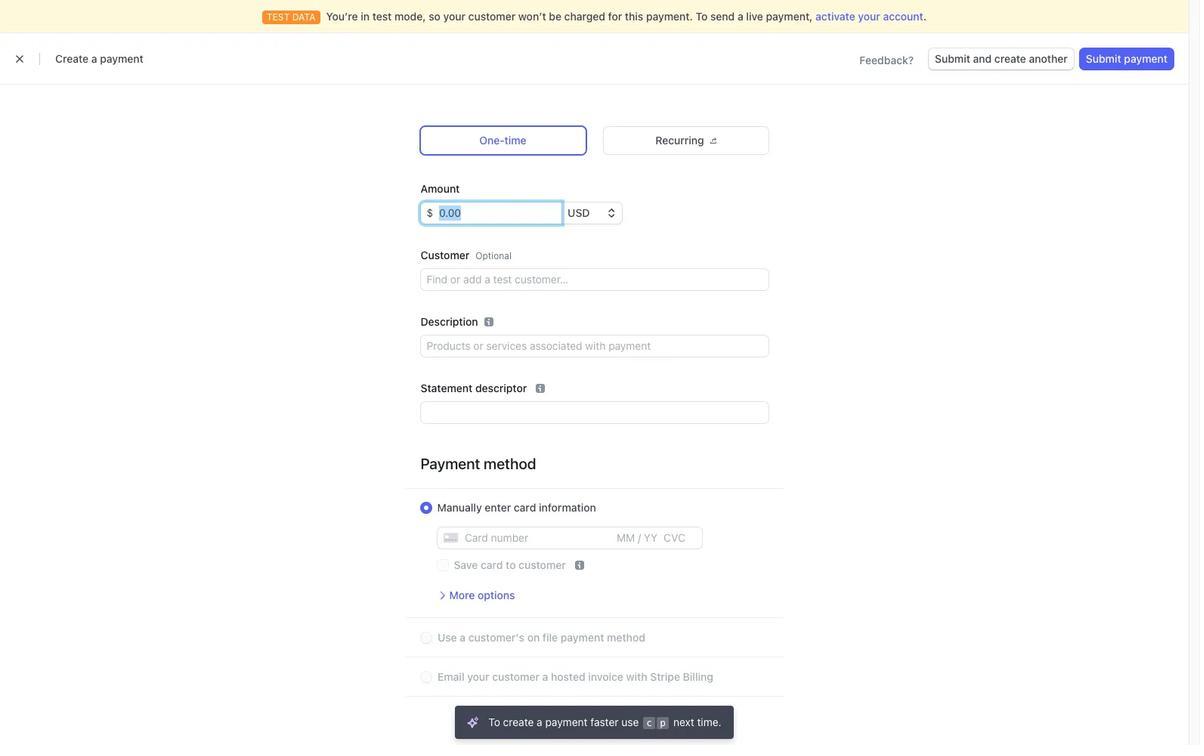 Task type: locate. For each thing, give the bounding box(es) containing it.
card
[[514, 501, 536, 514], [481, 559, 503, 572]]

1 horizontal spatial method
[[607, 631, 645, 644]]

1 vertical spatial method
[[607, 631, 645, 644]]

0 horizontal spatial to
[[489, 716, 500, 729]]

you're in test mode, so your customer won't be charged for this payment. to send a live payment, activate your account .
[[326, 10, 927, 23]]

customer left won't
[[468, 10, 516, 23]]

payment.
[[646, 10, 693, 23]]

and
[[973, 52, 992, 65]]

card right enter
[[514, 501, 536, 514]]

create inside button
[[995, 52, 1027, 65]]

method up "with"
[[607, 631, 645, 644]]

on
[[527, 631, 540, 644]]

None text field
[[433, 203, 562, 224], [421, 402, 769, 423], [433, 203, 562, 224], [421, 402, 769, 423]]

send
[[711, 10, 735, 23]]

optional
[[476, 250, 512, 262]]

1 horizontal spatial to
[[696, 10, 708, 23]]

2 horizontal spatial your
[[858, 10, 881, 23]]

0 vertical spatial to
[[696, 10, 708, 23]]

create right and
[[995, 52, 1027, 65]]

payment inside 'button'
[[1125, 52, 1168, 65]]

0 vertical spatial customer
[[468, 10, 516, 23]]

1 horizontal spatial create
[[995, 52, 1027, 65]]

submit left and
[[935, 52, 971, 65]]

feedback?
[[860, 54, 914, 67]]

use a customer's on file payment method
[[437, 631, 645, 644]]

submit inside button
[[935, 52, 971, 65]]

amount
[[421, 182, 460, 195]]

your
[[443, 10, 466, 23], [858, 10, 881, 23], [467, 671, 489, 683]]

0 horizontal spatial submit
[[935, 52, 971, 65]]

activate your account link
[[816, 10, 924, 23]]

submit right another
[[1086, 52, 1122, 65]]

to
[[506, 559, 516, 572]]

this
[[625, 10, 644, 23]]

submit payment
[[1086, 52, 1168, 65]]

0 horizontal spatial create
[[503, 716, 534, 729]]

your right so at the left
[[443, 10, 466, 23]]

customer right "to"
[[519, 559, 566, 572]]

faster
[[591, 716, 619, 729]]

create
[[55, 52, 89, 65]]

1 horizontal spatial submit
[[1086, 52, 1122, 65]]

activate
[[816, 10, 856, 23]]

1 vertical spatial create
[[503, 716, 534, 729]]

one-
[[480, 134, 505, 147]]

p
[[660, 717, 666, 729]]

with
[[626, 671, 647, 683]]

2 submit from the left
[[1086, 52, 1122, 65]]

a left live
[[738, 10, 744, 23]]

create
[[995, 52, 1027, 65], [503, 716, 534, 729]]

1 vertical spatial card
[[481, 559, 503, 572]]

method
[[484, 455, 536, 473], [607, 631, 645, 644]]

customer optional
[[421, 249, 512, 262]]

create down email your customer a hosted invoice with stripe billing
[[503, 716, 534, 729]]

payment method
[[421, 455, 536, 473]]

payment
[[100, 52, 144, 65], [1125, 52, 1168, 65], [560, 631, 604, 644], [546, 716, 588, 729]]

your right activate
[[858, 10, 881, 23]]

to create a payment faster use c
[[489, 716, 653, 729]]

a left hosted
[[542, 671, 548, 683]]

card left "to"
[[481, 559, 503, 572]]

0 vertical spatial create
[[995, 52, 1027, 65]]

you're
[[326, 10, 358, 23]]

use
[[622, 716, 639, 729]]

payment,
[[766, 10, 813, 23]]

0 vertical spatial method
[[484, 455, 536, 473]]

0 vertical spatial card
[[514, 501, 536, 514]]

submit inside 'button'
[[1086, 52, 1122, 65]]

customer
[[468, 10, 516, 23], [519, 559, 566, 572], [492, 671, 539, 683]]

1 submit from the left
[[935, 52, 971, 65]]

next
[[674, 716, 695, 729]]

0 horizontal spatial method
[[484, 455, 536, 473]]

customer down on
[[492, 671, 539, 683]]

submit
[[935, 52, 971, 65], [1086, 52, 1122, 65]]

hosted
[[551, 671, 585, 683]]

save card to customer
[[454, 559, 566, 572]]

a down email your customer a hosted invoice with stripe billing
[[537, 716, 543, 729]]

$
[[427, 206, 433, 219]]

time
[[505, 134, 527, 147]]

your right email
[[467, 671, 489, 683]]

a
[[738, 10, 744, 23], [91, 52, 97, 65], [460, 631, 465, 644], [542, 671, 548, 683], [537, 716, 543, 729]]

customer
[[421, 249, 470, 262]]

more options button
[[437, 588, 515, 603]]

c
[[647, 717, 653, 729]]

submit payment button
[[1080, 48, 1174, 70]]

to
[[696, 10, 708, 23], [489, 716, 500, 729]]

statement
[[421, 382, 473, 395]]

1 horizontal spatial card
[[514, 501, 536, 514]]

won't
[[519, 10, 546, 23]]

p next time.
[[660, 716, 722, 729]]

method up the 'manually enter card information'
[[484, 455, 536, 473]]

create a payment
[[55, 52, 144, 65]]



Task type: describe. For each thing, give the bounding box(es) containing it.
1 vertical spatial to
[[489, 716, 500, 729]]

manually
[[437, 501, 482, 514]]

more
[[449, 589, 475, 602]]

account
[[883, 10, 924, 23]]

recurring link
[[604, 127, 769, 154]]

save
[[454, 559, 478, 572]]

live
[[746, 10, 763, 23]]

recurring
[[656, 134, 704, 147]]

options
[[478, 589, 515, 602]]

file
[[542, 631, 558, 644]]

Find or add a test customer… text field
[[421, 269, 769, 290]]

usd
[[568, 206, 590, 219]]

enter
[[485, 501, 511, 514]]

more options
[[449, 589, 515, 602]]

charged
[[564, 10, 606, 23]]

email
[[437, 671, 464, 683]]

submit and create another
[[935, 52, 1068, 65]]

customer's
[[468, 631, 524, 644]]

a right use
[[460, 631, 465, 644]]

for
[[608, 10, 622, 23]]

0 horizontal spatial card
[[481, 559, 503, 572]]

submit for submit payment
[[1086, 52, 1122, 65]]

1 horizontal spatial your
[[467, 671, 489, 683]]

1 vertical spatial customer
[[519, 559, 566, 572]]

0 horizontal spatial your
[[443, 10, 466, 23]]

2 vertical spatial customer
[[492, 671, 539, 683]]

submit and create another button
[[929, 48, 1074, 70]]

information
[[539, 501, 596, 514]]

invoice
[[588, 671, 623, 683]]

in
[[361, 10, 370, 23]]

stripe
[[650, 671, 680, 683]]

be
[[549, 10, 562, 23]]

a right "create"
[[91, 52, 97, 65]]

submit for submit and create another
[[935, 52, 971, 65]]

manually enter card information
[[437, 501, 596, 514]]

another
[[1029, 52, 1068, 65]]

payment
[[421, 455, 480, 473]]

Description text field
[[421, 336, 769, 357]]

mode,
[[395, 10, 426, 23]]

$ button
[[421, 203, 433, 224]]

usd button
[[562, 203, 622, 224]]

statement descriptor
[[421, 382, 527, 395]]

test
[[373, 10, 392, 23]]

one-time
[[480, 134, 527, 147]]

so
[[429, 10, 441, 23]]

.
[[924, 10, 927, 23]]

description
[[421, 315, 478, 328]]

billing
[[683, 671, 713, 683]]

time.
[[697, 716, 722, 729]]

feedback? button
[[860, 53, 914, 68]]

use
[[437, 631, 457, 644]]

descriptor
[[476, 382, 527, 395]]

email your customer a hosted invoice with stripe billing
[[437, 671, 713, 683]]



Task type: vqa. For each thing, say whether or not it's contained in the screenshot.
USD
yes



